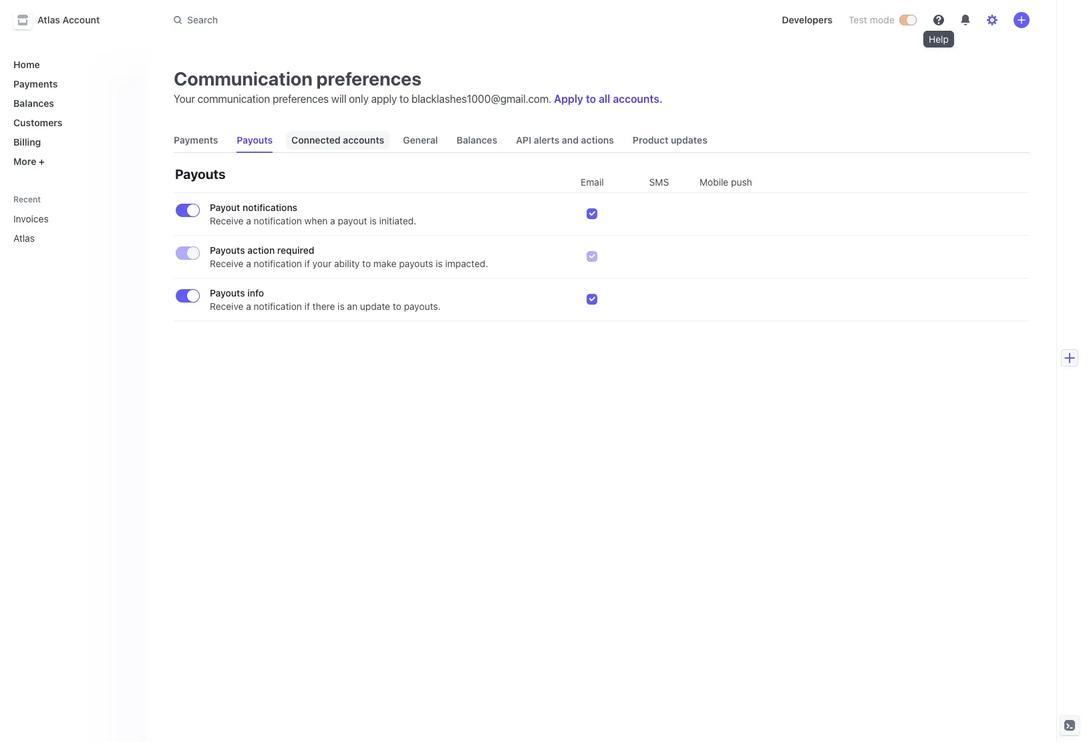 Task type: describe. For each thing, give the bounding box(es) containing it.
product updates
[[633, 134, 708, 146]]

api alerts and actions
[[516, 134, 614, 146]]

payout notifications receive a notification when a payout is initiated.
[[210, 202, 417, 227]]

will
[[332, 93, 347, 105]]

when
[[305, 215, 328, 227]]

product updates link
[[628, 128, 713, 152]]

help image
[[934, 15, 945, 25]]

billing
[[13, 136, 41, 148]]

all
[[599, 93, 611, 105]]

only
[[349, 93, 369, 105]]

receive for payout
[[210, 215, 244, 227]]

communication preferences your communication preferences will only apply to blacklashes1000@gmail.com. apply to all accounts.
[[174, 68, 663, 105]]

payouts inside payouts action required receive a notification if your ability to make payouts is impacted.
[[210, 245, 245, 256]]

notification for info
[[254, 301, 302, 312]]

a down notifications
[[246, 215, 251, 227]]

payouts link
[[232, 128, 278, 152]]

a inside payouts action required receive a notification if your ability to make payouts is impacted.
[[246, 258, 251, 269]]

Search text field
[[166, 8, 543, 32]]

api
[[516, 134, 532, 146]]

billing link
[[8, 131, 136, 153]]

mobile push
[[700, 177, 753, 188]]

payouts info receive a notification if there is an update to payouts.
[[210, 287, 441, 312]]

is inside 'payouts info receive a notification if there is an update to payouts.'
[[338, 301, 345, 312]]

payouts inside 'payouts info receive a notification if there is an update to payouts.'
[[210, 287, 245, 299]]

push
[[731, 177, 753, 188]]

communication
[[198, 93, 270, 105]]

payout
[[210, 202, 240, 213]]

1 vertical spatial preferences
[[273, 93, 329, 105]]

invoices
[[13, 213, 49, 225]]

0 vertical spatial balances link
[[8, 92, 136, 114]]

invoices link
[[8, 208, 118, 230]]

test mode
[[849, 14, 895, 25]]

home link
[[8, 53, 136, 76]]

developers
[[782, 14, 833, 25]]

balances inside core navigation links element
[[13, 98, 54, 109]]

help tooltip
[[924, 31, 955, 47]]

+
[[39, 156, 45, 167]]

recent navigation links element
[[0, 194, 147, 249]]

Search search field
[[166, 8, 543, 32]]

recent
[[13, 195, 41, 205]]

your
[[174, 93, 195, 105]]

an
[[347, 301, 358, 312]]

accounts.
[[613, 93, 663, 105]]

and
[[562, 134, 579, 146]]

action
[[248, 245, 275, 256]]

1 horizontal spatial payments
[[174, 134, 218, 146]]

home
[[13, 59, 40, 70]]

apply to all accounts. button
[[554, 93, 663, 105]]

connected
[[292, 134, 341, 146]]

there
[[313, 301, 335, 312]]

atlas account
[[37, 14, 100, 25]]

apply
[[554, 93, 584, 105]]

sms
[[650, 177, 669, 188]]

tab list containing payments
[[168, 128, 1030, 153]]

account
[[63, 14, 100, 25]]

test
[[849, 14, 868, 25]]

receive inside payouts action required receive a notification if your ability to make payouts is impacted.
[[210, 258, 244, 269]]

is inside payouts action required receive a notification if your ability to make payouts is impacted.
[[436, 258, 443, 269]]

notification for notifications
[[254, 215, 302, 227]]

general link
[[398, 128, 444, 152]]

to left all
[[586, 93, 596, 105]]

payout
[[338, 215, 367, 227]]

accounts
[[343, 134, 385, 146]]

product
[[633, 134, 669, 146]]

help
[[929, 33, 949, 44]]

customers link
[[8, 112, 136, 134]]

email
[[581, 177, 604, 188]]

to inside payouts action required receive a notification if your ability to make payouts is impacted.
[[362, 258, 371, 269]]



Task type: locate. For each thing, give the bounding box(es) containing it.
if left 'your'
[[305, 258, 310, 269]]

1 horizontal spatial atlas
[[37, 14, 60, 25]]

payouts
[[237, 134, 273, 146], [175, 166, 226, 182], [210, 245, 245, 256], [210, 287, 245, 299]]

more
[[13, 156, 36, 167]]

payments down home at the left
[[13, 78, 58, 90]]

notifications
[[243, 202, 298, 213]]

balances down blacklashes1000@gmail.com.
[[457, 134, 498, 146]]

is right payout on the top left
[[370, 215, 377, 227]]

notification inside 'payouts info receive a notification if there is an update to payouts.'
[[254, 301, 302, 312]]

payments link
[[8, 73, 136, 95], [168, 128, 224, 152]]

a down info
[[246, 301, 251, 312]]

atlas link
[[8, 227, 118, 249]]

is right payouts
[[436, 258, 443, 269]]

search
[[187, 14, 218, 25]]

0 horizontal spatial balances
[[13, 98, 54, 109]]

notification
[[254, 215, 302, 227], [254, 258, 302, 269], [254, 301, 302, 312]]

2 vertical spatial notification
[[254, 301, 302, 312]]

1 vertical spatial is
[[436, 258, 443, 269]]

0 horizontal spatial is
[[338, 301, 345, 312]]

is left an
[[338, 301, 345, 312]]

payouts
[[399, 258, 433, 269]]

payouts left info
[[210, 287, 245, 299]]

communication
[[174, 68, 313, 90]]

1 vertical spatial notification
[[254, 258, 302, 269]]

preferences up only
[[317, 68, 422, 90]]

payouts.
[[404, 301, 441, 312]]

2 horizontal spatial is
[[436, 258, 443, 269]]

notification inside payouts action required receive a notification if your ability to make payouts is impacted.
[[254, 258, 302, 269]]

receive for payouts
[[210, 301, 244, 312]]

notification down notifications
[[254, 215, 302, 227]]

balances link
[[8, 92, 136, 114], [452, 128, 503, 152]]

2 if from the top
[[305, 301, 310, 312]]

update
[[360, 301, 390, 312]]

updates
[[671, 134, 708, 146]]

0 vertical spatial balances
[[13, 98, 54, 109]]

to
[[400, 93, 409, 105], [586, 93, 596, 105], [362, 258, 371, 269], [393, 301, 402, 312]]

if inside payouts action required receive a notification if your ability to make payouts is impacted.
[[305, 258, 310, 269]]

payouts left 'action' at the top
[[210, 245, 245, 256]]

atlas
[[37, 14, 60, 25], [13, 233, 35, 244]]

balances up the customers
[[13, 98, 54, 109]]

connected accounts link
[[286, 128, 390, 152]]

0 vertical spatial atlas
[[37, 14, 60, 25]]

customers
[[13, 117, 62, 128]]

2 vertical spatial is
[[338, 301, 345, 312]]

0 vertical spatial if
[[305, 258, 310, 269]]

0 horizontal spatial balances link
[[8, 92, 136, 114]]

1 vertical spatial if
[[305, 301, 310, 312]]

initiated.
[[379, 215, 417, 227]]

mode
[[870, 14, 895, 25]]

0 vertical spatial is
[[370, 215, 377, 227]]

info
[[248, 287, 264, 299]]

1 vertical spatial atlas
[[13, 233, 35, 244]]

tab list
[[168, 128, 1030, 153]]

ability
[[334, 258, 360, 269]]

payments
[[13, 78, 58, 90], [174, 134, 218, 146]]

payments link down your
[[168, 128, 224, 152]]

0 horizontal spatial payments
[[13, 78, 58, 90]]

1 notification from the top
[[254, 215, 302, 227]]

preferences
[[317, 68, 422, 90], [273, 93, 329, 105]]

notification inside payout notifications receive a notification when a payout is initiated.
[[254, 215, 302, 227]]

required
[[277, 245, 314, 256]]

0 vertical spatial preferences
[[317, 68, 422, 90]]

if inside 'payouts info receive a notification if there is an update to payouts.'
[[305, 301, 310, 312]]

0 horizontal spatial payments link
[[8, 73, 136, 95]]

1 vertical spatial payments
[[174, 134, 218, 146]]

more +
[[13, 156, 45, 167]]

api alerts and actions link
[[511, 128, 620, 152]]

1 vertical spatial balances
[[457, 134, 498, 146]]

atlas down invoices
[[13, 233, 35, 244]]

atlas inside button
[[37, 14, 60, 25]]

2 notification from the top
[[254, 258, 302, 269]]

connected accounts
[[292, 134, 385, 146]]

blacklashes1000@gmail.com.
[[412, 93, 552, 105]]

1 horizontal spatial is
[[370, 215, 377, 227]]

1 vertical spatial receive
[[210, 258, 244, 269]]

preferences left will at left
[[273, 93, 329, 105]]

notification down info
[[254, 301, 302, 312]]

1 receive from the top
[[210, 215, 244, 227]]

core navigation links element
[[8, 53, 136, 172]]

3 notification from the top
[[254, 301, 302, 312]]

0 vertical spatial payments
[[13, 78, 58, 90]]

payouts down communication
[[237, 134, 273, 146]]

atlas inside recent element
[[13, 233, 35, 244]]

payments link up "customers" 'link'
[[8, 73, 136, 95]]

a right "when"
[[330, 215, 335, 227]]

1 vertical spatial payments link
[[168, 128, 224, 152]]

balances link down blacklashes1000@gmail.com.
[[452, 128, 503, 152]]

atlas left account
[[37, 14, 60, 25]]

is inside payout notifications receive a notification when a payout is initiated.
[[370, 215, 377, 227]]

if
[[305, 258, 310, 269], [305, 301, 310, 312]]

to inside 'payouts info receive a notification if there is an update to payouts.'
[[393, 301, 402, 312]]

balances
[[13, 98, 54, 109], [457, 134, 498, 146]]

payouts up payout in the left of the page
[[175, 166, 226, 182]]

developers link
[[777, 9, 838, 31]]

0 vertical spatial receive
[[210, 215, 244, 227]]

a inside 'payouts info receive a notification if there is an update to payouts.'
[[246, 301, 251, 312]]

alerts
[[534, 134, 560, 146]]

receive inside 'payouts info receive a notification if there is an update to payouts.'
[[210, 301, 244, 312]]

mobile
[[700, 177, 729, 188]]

atlas for atlas
[[13, 233, 35, 244]]

general
[[403, 134, 438, 146]]

1 horizontal spatial payments link
[[168, 128, 224, 152]]

a down 'action' at the top
[[246, 258, 251, 269]]

0 vertical spatial notification
[[254, 215, 302, 227]]

balances link up billing link
[[8, 92, 136, 114]]

payments link inside tab list
[[168, 128, 224, 152]]

recent element
[[0, 208, 147, 249]]

notification down 'action' at the top
[[254, 258, 302, 269]]

payments inside core navigation links element
[[13, 78, 58, 90]]

2 receive from the top
[[210, 258, 244, 269]]

to left make
[[362, 258, 371, 269]]

0 vertical spatial payments link
[[8, 73, 136, 95]]

1 vertical spatial balances link
[[452, 128, 503, 152]]

apply
[[371, 93, 397, 105]]

receive
[[210, 215, 244, 227], [210, 258, 244, 269], [210, 301, 244, 312]]

payouts action required receive a notification if your ability to make payouts is impacted.
[[210, 245, 488, 269]]

2 vertical spatial receive
[[210, 301, 244, 312]]

0 horizontal spatial atlas
[[13, 233, 35, 244]]

1 horizontal spatial balances
[[457, 134, 498, 146]]

3 receive from the top
[[210, 301, 244, 312]]

a
[[246, 215, 251, 227], [330, 215, 335, 227], [246, 258, 251, 269], [246, 301, 251, 312]]

payments down your
[[174, 134, 218, 146]]

settings image
[[987, 15, 998, 25]]

impacted.
[[445, 258, 488, 269]]

actions
[[581, 134, 614, 146]]

1 horizontal spatial balances link
[[452, 128, 503, 152]]

to right apply
[[400, 93, 409, 105]]

atlas for atlas account
[[37, 14, 60, 25]]

is
[[370, 215, 377, 227], [436, 258, 443, 269], [338, 301, 345, 312]]

if left there
[[305, 301, 310, 312]]

atlas account button
[[13, 11, 113, 29]]

1 if from the top
[[305, 258, 310, 269]]

make
[[374, 258, 397, 269]]

receive inside payout notifications receive a notification when a payout is initiated.
[[210, 215, 244, 227]]

your
[[313, 258, 332, 269]]

to right update
[[393, 301, 402, 312]]



Task type: vqa. For each thing, say whether or not it's contained in the screenshot.
ability
yes



